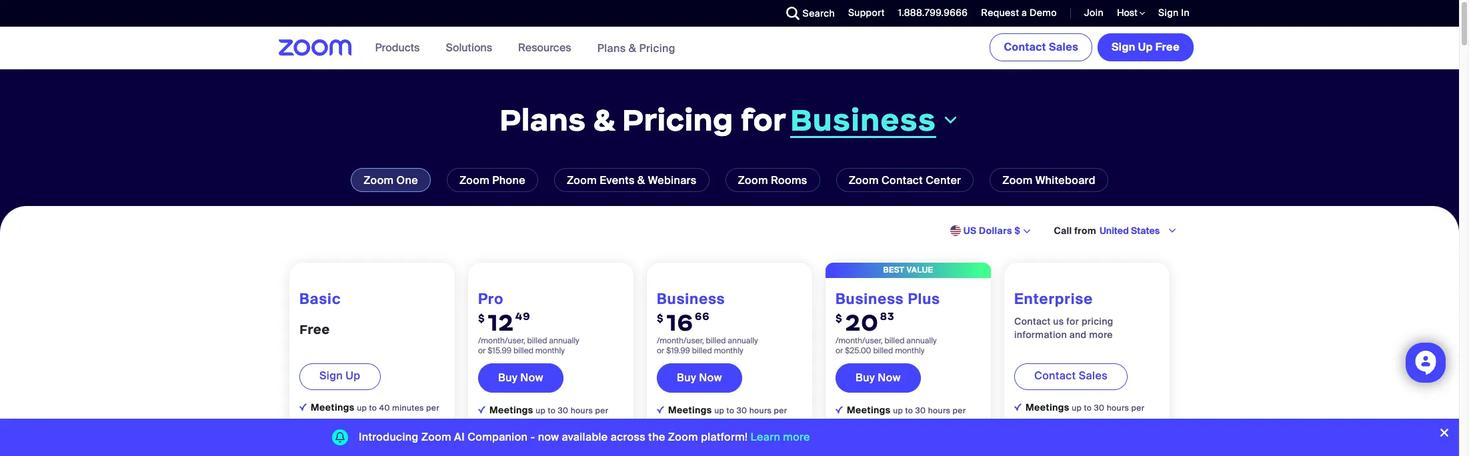 Task type: vqa. For each thing, say whether or not it's contained in the screenshot.
Business Plus $ 20 83 Business
yes



Task type: locate. For each thing, give the bounding box(es) containing it.
buy now link down /month/user, billed annually or $19.99 billed monthly
[[657, 363, 742, 393]]

available
[[562, 430, 608, 444]]

monthly
[[535, 345, 565, 356], [714, 345, 744, 356], [895, 345, 925, 356]]

/month/user, for 12
[[478, 336, 525, 346]]

hours
[[1107, 403, 1129, 413], [571, 405, 593, 416], [749, 405, 772, 416], [928, 405, 951, 416]]

0 horizontal spatial buy
[[498, 371, 518, 385]]

zoom left events
[[567, 173, 597, 187]]

1 or from the left
[[478, 345, 486, 356]]

monthly right the $15.99
[[535, 345, 565, 356]]

monthly right $19.99
[[714, 345, 744, 356]]

billed
[[527, 336, 547, 346], [706, 336, 726, 346], [885, 336, 905, 346], [514, 345, 534, 356], [692, 345, 712, 356], [873, 345, 893, 356]]

1.888.799.9666 button
[[888, 0, 971, 27], [898, 7, 968, 19]]

1 annually from the left
[[549, 336, 579, 346]]

ai
[[454, 430, 465, 444]]

include image
[[299, 403, 307, 411], [1015, 403, 1022, 411], [478, 406, 486, 413], [836, 406, 843, 413]]

buy now down /month/user, billed annually or $15.99 billed monthly
[[498, 371, 543, 385]]

1 horizontal spatial for
[[1067, 315, 1079, 327]]

2 monthly from the left
[[714, 345, 744, 356]]

annually inside /month/user, billed annually or $19.99 billed monthly
[[728, 336, 758, 346]]

2 horizontal spatial monthly
[[895, 345, 925, 356]]

attendees right 300
[[690, 435, 738, 447]]

zoom for zoom whiteboard
[[1003, 173, 1033, 187]]

1 horizontal spatial 100 attendees per meeting
[[490, 435, 608, 447]]

for
[[741, 101, 786, 139], [1067, 315, 1079, 327]]

Country/Region text field
[[1099, 224, 1167, 237]]

for up zoom rooms
[[741, 101, 786, 139]]

2 horizontal spatial /month/user,
[[836, 336, 883, 346]]

host
[[1117, 7, 1140, 19]]

1 vertical spatial plans
[[500, 101, 586, 139]]

up for pro
[[536, 405, 546, 416]]

0 vertical spatial for
[[741, 101, 786, 139]]

or inside /month/user, billed annually or $15.99 billed monthly
[[478, 345, 486, 356]]

1 buy now link from the left
[[478, 363, 563, 393]]

300
[[668, 435, 687, 447]]

2 buy from the left
[[677, 371, 696, 385]]

basic
[[299, 289, 341, 309]]

join link left host
[[1075, 0, 1107, 27]]

sales down "demo"
[[1049, 40, 1079, 54]]

2 buy now from the left
[[677, 371, 722, 385]]

0 horizontal spatial attendees
[[330, 433, 378, 445]]

buy down the $15.99
[[498, 371, 518, 385]]

0 vertical spatial sign
[[1159, 7, 1179, 19]]

us dollars $ button
[[964, 224, 1021, 238]]

0 vertical spatial more
[[1089, 329, 1113, 341]]

1 vertical spatial more
[[783, 430, 810, 444]]

up down host dropdown button
[[1138, 40, 1153, 54]]

pro
[[478, 289, 504, 309]]

or left the $15.99
[[478, 345, 486, 356]]

1 vertical spatial free
[[299, 321, 330, 337]]

2 horizontal spatial annually
[[907, 336, 937, 346]]

1 vertical spatial for
[[1067, 315, 1079, 327]]

100 down up to 40 minutes per meeting
[[311, 433, 328, 445]]

to inside up to 40 minutes per meeting
[[369, 403, 377, 413]]

contact inside enterprise contact us for pricing information and more
[[1015, 315, 1051, 327]]

contact sales link
[[990, 33, 1093, 61], [1015, 363, 1128, 390]]

buy now link
[[478, 363, 563, 393], [657, 363, 742, 393], [836, 363, 921, 393]]

ok image
[[478, 437, 486, 445]]

2 annually from the left
[[728, 336, 758, 346]]

/month/user, inside /month/user, billed annually or $15.99 billed monthly
[[478, 336, 525, 346]]

best value
[[884, 265, 933, 275]]

buy down $19.99
[[677, 371, 696, 385]]

call
[[1054, 225, 1072, 237]]

/month/user, down 49
[[478, 336, 525, 346]]

0 horizontal spatial free
[[299, 321, 330, 337]]

/month/user, down 66
[[657, 336, 704, 346]]

or for 12
[[478, 345, 486, 356]]

introducing
[[359, 430, 419, 444]]

include image
[[657, 406, 664, 413]]

contact up information
[[1015, 315, 1051, 327]]

zoom left rooms
[[738, 173, 768, 187]]

1 vertical spatial pricing
[[622, 101, 734, 139]]

2 horizontal spatial sign
[[1159, 7, 1179, 19]]

sales inside "meetings" navigation
[[1049, 40, 1079, 54]]

2 or from the left
[[657, 345, 665, 356]]

&
[[629, 41, 637, 55], [593, 101, 615, 139], [638, 173, 645, 187]]

$ inside business $ 16 66
[[657, 312, 664, 325]]

1 vertical spatial contact sales
[[1035, 369, 1108, 383]]

1 horizontal spatial /month/user,
[[657, 336, 704, 346]]

1 vertical spatial up
[[346, 369, 361, 383]]

across
[[611, 430, 646, 444]]

enterprise contact us for pricing information and more
[[1015, 289, 1114, 341]]

& for plans & pricing
[[629, 41, 637, 55]]

1 horizontal spatial attendees
[[509, 435, 557, 447]]

0 vertical spatial up
[[1138, 40, 1153, 54]]

1 buy from the left
[[498, 371, 518, 385]]

12
[[488, 308, 514, 337]]

annually down plus
[[907, 336, 937, 346]]

0 horizontal spatial or
[[478, 345, 486, 356]]

/month/user, inside /month/user, billed annually or $25.00 billed monthly
[[836, 336, 883, 346]]

contact sales link down "demo"
[[990, 33, 1093, 61]]

0 horizontal spatial now
[[520, 371, 543, 385]]

best
[[884, 265, 905, 275]]

from
[[1075, 225, 1097, 237]]

zoom left one
[[364, 173, 394, 187]]

request a demo link
[[971, 0, 1061, 27], [981, 7, 1057, 19]]

banner containing contact sales
[[263, 27, 1197, 70]]

0 horizontal spatial monthly
[[535, 345, 565, 356]]

sign in link
[[1149, 0, 1197, 27], [1159, 7, 1190, 19]]

pricing
[[639, 41, 676, 55], [622, 101, 734, 139]]

1 horizontal spatial &
[[629, 41, 637, 55]]

up
[[357, 403, 367, 413], [1072, 403, 1082, 413], [536, 405, 546, 416], [715, 405, 725, 416], [893, 405, 903, 416]]

0 horizontal spatial 100 attendees per meeting
[[311, 433, 429, 445]]

1 horizontal spatial plans
[[597, 41, 626, 55]]

2 /month/user, from the left
[[657, 336, 704, 346]]

0 vertical spatial &
[[629, 41, 637, 55]]

$25.00
[[845, 345, 872, 356]]

sign down host
[[1112, 40, 1136, 54]]

zoom contact center
[[849, 173, 961, 187]]

1 monthly from the left
[[535, 345, 565, 356]]

for for pricing
[[741, 101, 786, 139]]

business for business $ 16 66
[[657, 289, 725, 309]]

for for us
[[1067, 315, 1079, 327]]

zoom
[[364, 173, 394, 187], [460, 173, 490, 187], [567, 173, 597, 187], [738, 173, 768, 187], [849, 173, 879, 187], [1003, 173, 1033, 187], [421, 430, 452, 444], [668, 430, 698, 444]]

buy now link for 12
[[478, 363, 563, 393]]

or inside /month/user, billed annually or $19.99 billed monthly
[[657, 345, 665, 356]]

product information navigation
[[365, 27, 686, 70]]

meeting inside 300 attendees per meeting
[[756, 437, 789, 447]]

tabs of zoom services tab list
[[20, 168, 1439, 192]]

banner
[[263, 27, 1197, 70]]

/month/user, for 16
[[657, 336, 704, 346]]

buy now link down /month/user, billed annually or $25.00 billed monthly
[[836, 363, 921, 393]]

buy now down /month/user, billed annually or $25.00 billed monthly
[[856, 371, 901, 385]]

up up up to 40 minutes per meeting
[[346, 369, 361, 383]]

or inside /month/user, billed annually or $25.00 billed monthly
[[836, 345, 843, 356]]

2 vertical spatial &
[[638, 173, 645, 187]]

attendees for 12
[[509, 435, 557, 447]]

zoom for zoom one
[[364, 173, 394, 187]]

plans for plans & pricing for
[[500, 101, 586, 139]]

zoom down business dropdown button
[[849, 173, 879, 187]]

meetings for pro
[[490, 404, 536, 416]]

platform!
[[701, 430, 748, 444]]

more
[[1089, 329, 1113, 341], [783, 430, 810, 444]]

/month/user,
[[478, 336, 525, 346], [657, 336, 704, 346], [836, 336, 883, 346]]

16
[[667, 308, 694, 337]]

business
[[790, 100, 936, 139], [657, 289, 725, 309], [836, 289, 904, 309]]

0 horizontal spatial /month/user,
[[478, 336, 525, 346]]

more right learn
[[783, 430, 810, 444]]

contact sales down "demo"
[[1004, 40, 1079, 54]]

buy
[[498, 371, 518, 385], [677, 371, 696, 385], [856, 371, 875, 385]]

center
[[926, 173, 961, 187]]

0 horizontal spatial more
[[783, 430, 810, 444]]

plans inside product information "navigation"
[[597, 41, 626, 55]]

sign for sign up free
[[1112, 40, 1136, 54]]

plans for plans & pricing
[[597, 41, 626, 55]]

0 horizontal spatial annually
[[549, 336, 579, 346]]

annually inside /month/user, billed annually or $25.00 billed monthly
[[907, 336, 937, 346]]

0 vertical spatial contact sales link
[[990, 33, 1093, 61]]

0 vertical spatial pricing
[[639, 41, 676, 55]]

support link
[[838, 0, 888, 27], [848, 7, 885, 19]]

up to 40 minutes per meeting
[[311, 403, 440, 427]]

now down /month/user, billed annually or $19.99 billed monthly
[[699, 371, 722, 385]]

annually right the $15.99
[[549, 336, 579, 346]]

0 horizontal spatial sign
[[320, 369, 343, 383]]

1 vertical spatial &
[[593, 101, 615, 139]]

or left $25.00
[[836, 345, 843, 356]]

1 horizontal spatial or
[[657, 345, 665, 356]]

1 horizontal spatial sign
[[1112, 40, 1136, 54]]

up for basic
[[357, 403, 367, 413]]

3 annually from the left
[[907, 336, 937, 346]]

contact down 'a'
[[1004, 40, 1047, 54]]

20
[[846, 308, 879, 337]]

0 horizontal spatial buy now
[[498, 371, 543, 385]]

webinars
[[648, 173, 697, 187]]

main content
[[0, 27, 1459, 456]]

1 now from the left
[[520, 371, 543, 385]]

pricing inside product information "navigation"
[[639, 41, 676, 55]]

1 vertical spatial sales
[[1079, 369, 1108, 383]]

1 buy now from the left
[[498, 371, 543, 385]]

3 monthly from the left
[[895, 345, 925, 356]]

contact sales down and
[[1035, 369, 1108, 383]]

0 horizontal spatial 100
[[311, 433, 328, 445]]

up for sign up free
[[1138, 40, 1153, 54]]

1 horizontal spatial buy now link
[[657, 363, 742, 393]]

sign
[[1159, 7, 1179, 19], [1112, 40, 1136, 54], [320, 369, 343, 383]]

companion
[[468, 430, 528, 444]]

whiteboard
[[1036, 173, 1096, 187]]

contact left center
[[882, 173, 923, 187]]

rooms
[[771, 173, 808, 187]]

sign for sign up
[[320, 369, 343, 383]]

host button
[[1117, 7, 1145, 19]]

1 horizontal spatial annually
[[728, 336, 758, 346]]

introducing zoom ai companion - now available across the zoom platform! learn more
[[359, 430, 810, 444]]

$ left 20
[[836, 312, 843, 325]]

$ left 12
[[478, 312, 485, 325]]

1 /month/user, from the left
[[478, 336, 525, 346]]

buy down $25.00
[[856, 371, 875, 385]]

up to 30 hours per meeting
[[1026, 403, 1145, 427], [490, 405, 609, 430], [668, 405, 787, 430], [847, 405, 966, 430]]

or left $19.99
[[657, 345, 665, 356]]

contact inside "meetings" navigation
[[1004, 40, 1047, 54]]

2 horizontal spatial buy now
[[856, 371, 901, 385]]

1 horizontal spatial buy now
[[677, 371, 722, 385]]

attendees down up to 40 minutes per meeting
[[330, 433, 378, 445]]

1 vertical spatial sign
[[1112, 40, 1136, 54]]

2 horizontal spatial buy
[[856, 371, 875, 385]]

now down /month/user, billed annually or $15.99 billed monthly
[[520, 371, 543, 385]]

to for basic
[[369, 403, 377, 413]]

attendees right ok image
[[509, 435, 557, 447]]

$
[[1015, 225, 1021, 237], [478, 312, 485, 325], [657, 312, 664, 325], [836, 312, 843, 325]]

to
[[369, 403, 377, 413], [1084, 403, 1092, 413], [548, 405, 556, 416], [727, 405, 735, 416], [905, 405, 913, 416]]

monthly inside /month/user, billed annually or $15.99 billed monthly
[[535, 345, 565, 356]]

now
[[520, 371, 543, 385], [699, 371, 722, 385], [878, 371, 901, 385]]

1 vertical spatial contact sales link
[[1015, 363, 1128, 390]]

for right us
[[1067, 315, 1079, 327]]

zoom left whiteboard
[[1003, 173, 1033, 187]]

plans
[[597, 41, 626, 55], [500, 101, 586, 139]]

now down /month/user, billed annually or $25.00 billed monthly
[[878, 371, 901, 385]]

sign up up to 40 minutes per meeting
[[320, 369, 343, 383]]

sign up free
[[1112, 40, 1180, 54]]

2 horizontal spatial now
[[878, 371, 901, 385]]

contact sales link down and
[[1015, 363, 1128, 390]]

30
[[1094, 403, 1105, 413], [558, 405, 569, 416], [737, 405, 747, 416], [916, 405, 926, 416]]

now
[[538, 430, 559, 444]]

per inside 300 attendees per meeting
[[741, 437, 754, 447]]

3 /month/user, from the left
[[836, 336, 883, 346]]

$15.99
[[488, 345, 512, 356]]

buy now down /month/user, billed annually or $19.99 billed monthly
[[677, 371, 722, 385]]

monthly inside /month/user, billed annually or $25.00 billed monthly
[[895, 345, 925, 356]]

monthly inside /month/user, billed annually or $19.99 billed monthly
[[714, 345, 744, 356]]

/month/user, inside /month/user, billed annually or $19.99 billed monthly
[[657, 336, 704, 346]]

1 horizontal spatial monthly
[[714, 345, 744, 356]]

0 horizontal spatial for
[[741, 101, 786, 139]]

billed down 66
[[706, 336, 726, 346]]

2 horizontal spatial attendees
[[690, 435, 738, 447]]

annually inside /month/user, billed annually or $15.99 billed monthly
[[549, 336, 579, 346]]

2 horizontal spatial &
[[638, 173, 645, 187]]

free down basic
[[299, 321, 330, 337]]

2 buy now link from the left
[[657, 363, 742, 393]]

pricing for plans & pricing for
[[622, 101, 734, 139]]

2 vertical spatial sign
[[320, 369, 343, 383]]

buy now for 12
[[498, 371, 543, 385]]

sign left in
[[1159, 7, 1179, 19]]

$ left 16 on the left bottom of the page
[[657, 312, 664, 325]]

& inside product information "navigation"
[[629, 41, 637, 55]]

annually right business $ 16 66
[[728, 336, 758, 346]]

monthly down business plus $ 20 83 at the right bottom of page
[[895, 345, 925, 356]]

up inside up to 40 minutes per meeting
[[357, 403, 367, 413]]

0 horizontal spatial plans
[[500, 101, 586, 139]]

search button
[[776, 0, 838, 27]]

0 vertical spatial plans
[[597, 41, 626, 55]]

100 right ok image
[[490, 435, 506, 447]]

free
[[1156, 40, 1180, 54], [299, 321, 330, 337]]

1 horizontal spatial free
[[1156, 40, 1180, 54]]

for inside enterprise contact us for pricing information and more
[[1067, 315, 1079, 327]]

1 horizontal spatial 100
[[490, 435, 506, 447]]

zoom for zoom contact center
[[849, 173, 879, 187]]

1 horizontal spatial more
[[1089, 329, 1113, 341]]

1 horizontal spatial buy
[[677, 371, 696, 385]]

sales
[[1049, 40, 1079, 54], [1079, 369, 1108, 383]]

business for business plus $ 20 83
[[836, 289, 904, 309]]

100 attendees per meeting
[[311, 433, 429, 445], [490, 435, 608, 447]]

main content containing business
[[0, 27, 1459, 456]]

0 horizontal spatial up
[[346, 369, 361, 383]]

zoom for zoom phone
[[460, 173, 490, 187]]

up for business
[[715, 405, 725, 416]]

zoom left phone
[[460, 173, 490, 187]]

2 horizontal spatial buy now link
[[836, 363, 921, 393]]

contact sales link inside "meetings" navigation
[[990, 33, 1093, 61]]

more down pricing
[[1089, 329, 1113, 341]]

annually for 66
[[728, 336, 758, 346]]

business button
[[790, 100, 960, 139]]

0 horizontal spatial buy now link
[[478, 363, 563, 393]]

free down sign in
[[1156, 40, 1180, 54]]

$ left show options image
[[1015, 225, 1021, 237]]

buy now link down /month/user, billed annually or $15.99 billed monthly
[[478, 363, 563, 393]]

3 or from the left
[[836, 345, 843, 356]]

0 vertical spatial contact sales
[[1004, 40, 1079, 54]]

1 horizontal spatial up
[[1138, 40, 1153, 54]]

buy now for 16
[[677, 371, 722, 385]]

2 now from the left
[[699, 371, 722, 385]]

buy now
[[498, 371, 543, 385], [677, 371, 722, 385], [856, 371, 901, 385]]

free inside button
[[1156, 40, 1180, 54]]

enterprise
[[1015, 289, 1093, 309]]

monthly for 49
[[535, 345, 565, 356]]

pricing for plans & pricing
[[639, 41, 676, 55]]

business inside business plus $ 20 83
[[836, 289, 904, 309]]

up inside button
[[1138, 40, 1153, 54]]

0 vertical spatial sales
[[1049, 40, 1079, 54]]

0 horizontal spatial &
[[593, 101, 615, 139]]

2 horizontal spatial or
[[836, 345, 843, 356]]

sign up free button
[[1098, 33, 1194, 61]]

0 vertical spatial free
[[1156, 40, 1180, 54]]

per
[[426, 403, 440, 413], [1132, 403, 1145, 413], [595, 405, 609, 416], [774, 405, 787, 416], [953, 405, 966, 416], [381, 434, 394, 445], [559, 437, 573, 447], [741, 437, 754, 447]]

sign inside button
[[1112, 40, 1136, 54]]

1 horizontal spatial now
[[699, 371, 722, 385]]

& inside tabs of zoom services tab list
[[638, 173, 645, 187]]

/month/user, down 83
[[836, 336, 883, 346]]

sales down and
[[1079, 369, 1108, 383]]



Task type: describe. For each thing, give the bounding box(es) containing it.
phone
[[492, 173, 526, 187]]

meetings for basic
[[311, 401, 357, 413]]

monthly for 66
[[714, 345, 744, 356]]

pro $ 12 49
[[478, 289, 531, 337]]

in
[[1181, 7, 1190, 19]]

annually for 49
[[549, 336, 579, 346]]

events
[[600, 173, 635, 187]]

3 buy now from the left
[[856, 371, 901, 385]]

300 attendees per meeting
[[668, 435, 789, 447]]

value
[[907, 265, 933, 275]]

contact inside tabs of zoom services tab list
[[882, 173, 923, 187]]

a
[[1022, 7, 1027, 19]]

and
[[1070, 329, 1087, 341]]

3 buy from the left
[[856, 371, 875, 385]]

contact sales inside "meetings" navigation
[[1004, 40, 1079, 54]]

plans & pricing for
[[500, 101, 786, 139]]

solutions button
[[446, 27, 498, 69]]

plans & pricing
[[597, 41, 676, 55]]

the
[[649, 430, 665, 444]]

& for plans & pricing for
[[593, 101, 615, 139]]

request
[[981, 7, 1019, 19]]

83
[[880, 310, 895, 323]]

business plus $ 20 83
[[836, 289, 940, 337]]

products button
[[375, 27, 426, 69]]

zoom whiteboard
[[1003, 173, 1096, 187]]

sign up
[[320, 369, 361, 383]]

down image
[[942, 112, 960, 128]]

3 now from the left
[[878, 371, 901, 385]]

billed right the $15.99
[[514, 345, 534, 356]]

contact down information
[[1035, 369, 1076, 383]]

more inside enterprise contact us for pricing information and more
[[1089, 329, 1113, 341]]

business for business
[[790, 100, 936, 139]]

$ inside pro $ 12 49
[[478, 312, 485, 325]]

ok image
[[657, 437, 664, 445]]

sign up link
[[299, 363, 381, 390]]

zoom left ai
[[421, 430, 452, 444]]

us dollars $
[[964, 225, 1021, 237]]

buy for 12
[[498, 371, 518, 385]]

products
[[375, 41, 420, 55]]

to for business
[[727, 405, 735, 416]]

join link up "meetings" navigation
[[1085, 7, 1104, 19]]

support
[[848, 7, 885, 19]]

search
[[803, 7, 835, 19]]

per inside up to 40 minutes per meeting
[[426, 403, 440, 413]]

/month/user, for 20
[[836, 336, 883, 346]]

resources
[[518, 41, 571, 55]]

billed down 49
[[527, 336, 547, 346]]

learn
[[751, 430, 781, 444]]

1.888.799.9666
[[898, 7, 968, 19]]

meetings navigation
[[987, 27, 1197, 64]]

zoom phone
[[460, 173, 526, 187]]

us
[[1053, 315, 1064, 327]]

sign for sign in
[[1159, 7, 1179, 19]]

request a demo
[[981, 7, 1057, 19]]

business $ 16 66
[[657, 289, 725, 337]]

show options image
[[1022, 226, 1032, 237]]

zoom logo image
[[279, 39, 352, 56]]

to for pro
[[548, 405, 556, 416]]

attendees for 16
[[690, 435, 738, 447]]

learn more link
[[751, 430, 810, 444]]

$19.99
[[666, 345, 690, 356]]

zoom events & webinars
[[567, 173, 697, 187]]

one
[[397, 173, 418, 187]]

/month/user, billed annually or $19.99 billed monthly
[[657, 336, 758, 356]]

up for sign up
[[346, 369, 361, 383]]

or for 20
[[836, 345, 843, 356]]

49
[[516, 310, 531, 323]]

or for 16
[[657, 345, 665, 356]]

us
[[964, 225, 977, 237]]

zoom for zoom rooms
[[738, 173, 768, 187]]

3 buy now link from the left
[[836, 363, 921, 393]]

meeting inside up to 40 minutes per meeting
[[311, 417, 344, 427]]

66
[[695, 310, 710, 323]]

billed right $25.00
[[873, 345, 893, 356]]

call from
[[1054, 225, 1097, 237]]

dollars
[[979, 225, 1012, 237]]

plus
[[908, 289, 940, 309]]

zoom right ok icon
[[668, 430, 698, 444]]

sign in
[[1159, 7, 1190, 19]]

resources button
[[518, 27, 577, 69]]

information
[[1015, 329, 1067, 341]]

minutes
[[392, 403, 424, 413]]

now for 16
[[699, 371, 722, 385]]

/month/user, billed annually or $25.00 billed monthly
[[836, 336, 937, 356]]

monthly for 20
[[895, 345, 925, 356]]

solutions
[[446, 41, 492, 55]]

join
[[1085, 7, 1104, 19]]

zoom rooms
[[738, 173, 808, 187]]

zoom one
[[364, 173, 418, 187]]

meetings for business
[[668, 404, 715, 416]]

billed right $19.99
[[692, 345, 712, 356]]

show options image
[[1167, 226, 1178, 236]]

billed down 83
[[885, 336, 905, 346]]

zoom for zoom events & webinars
[[567, 173, 597, 187]]

40
[[379, 403, 390, 413]]

buy now link for 16
[[657, 363, 742, 393]]

pricing
[[1082, 315, 1114, 327]]

$ inside dropdown button
[[1015, 225, 1021, 237]]

-
[[531, 430, 535, 444]]

annually for 20
[[907, 336, 937, 346]]

/month/user, billed annually or $15.99 billed monthly
[[478, 336, 579, 356]]

buy for 16
[[677, 371, 696, 385]]

now for 12
[[520, 371, 543, 385]]

demo
[[1030, 7, 1057, 19]]

$ inside business plus $ 20 83
[[836, 312, 843, 325]]



